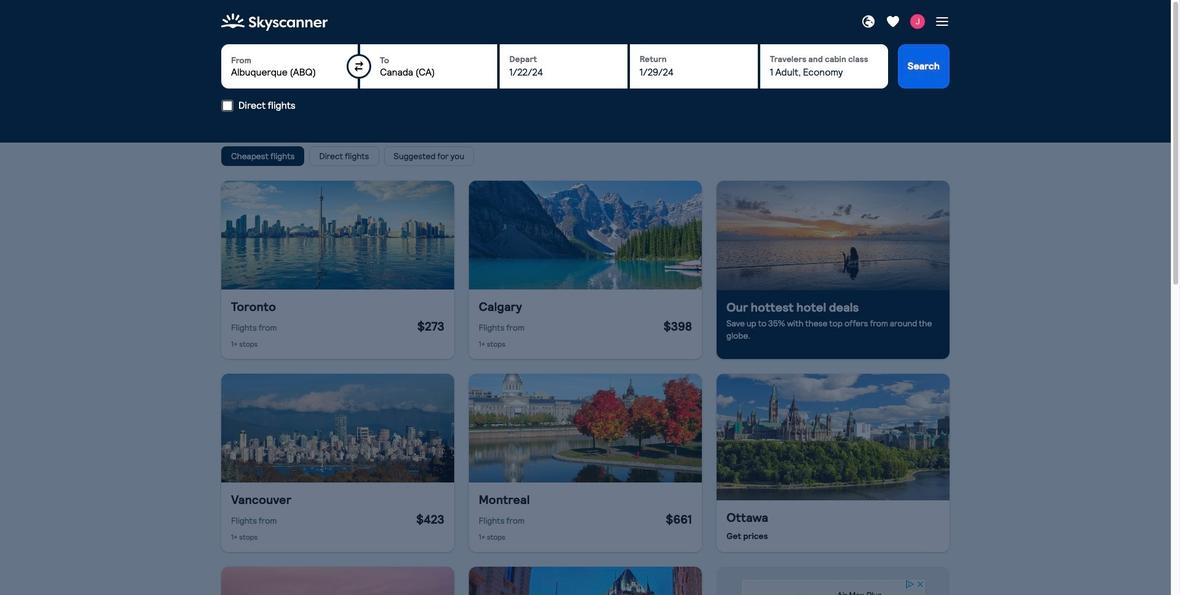 Task type: locate. For each thing, give the bounding box(es) containing it.
Suggested for you button
[[384, 146, 474, 166]]

advertisement element
[[741, 579, 926, 595]]

get prices for flights to ottawa, . element
[[717, 501, 950, 552]]

regional settings image
[[862, 14, 876, 29]]

swap origin and destination image
[[354, 62, 364, 71]]

Direct flights button
[[310, 146, 379, 166]]

0 horizontal spatial country, city or airport text field
[[231, 66, 348, 79]]

2 country, city or airport text field from the left
[[380, 66, 488, 79]]

skyscanner home image
[[221, 10, 328, 34]]

1 horizontal spatial country, city or airport text field
[[380, 66, 488, 79]]

profile image
[[911, 14, 926, 29]]

open menu image
[[936, 14, 950, 29]]

1+ stops flights to vancouver  from $423. element
[[221, 483, 455, 552]]

Country, city or airport text field
[[231, 66, 348, 79], [380, 66, 488, 79]]

1+ stops flights to montreal  from $661. element
[[469, 483, 702, 552]]

1+ stops flights to toronto  from $273. element
[[221, 290, 455, 359]]



Task type: describe. For each thing, give the bounding box(es) containing it.
1 country, city or airport text field from the left
[[231, 66, 348, 79]]

1+ stops flights to calgary  from $398. element
[[469, 290, 702, 359]]

saved flights image
[[886, 14, 901, 29]]

Cheapest flights button
[[221, 146, 305, 166]]

Direct flights checkbox
[[221, 100, 234, 112]]



Task type: vqa. For each thing, say whether or not it's contained in the screenshot.
row group corresponding to "Wednesday" CELL within the the February grid
no



